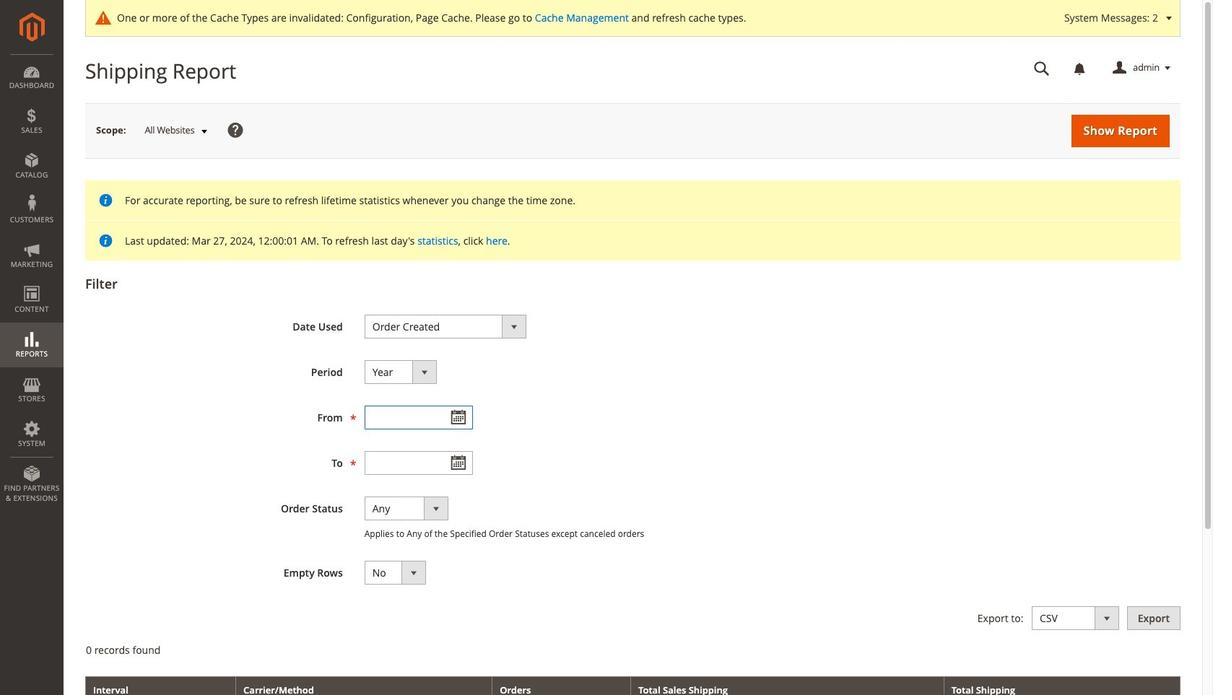 Task type: locate. For each thing, give the bounding box(es) containing it.
None text field
[[1024, 56, 1060, 81], [364, 451, 473, 475], [1024, 56, 1060, 81], [364, 451, 473, 475]]

None text field
[[364, 406, 473, 430]]

menu bar
[[0, 54, 64, 511]]

magento admin panel image
[[19, 12, 44, 42]]



